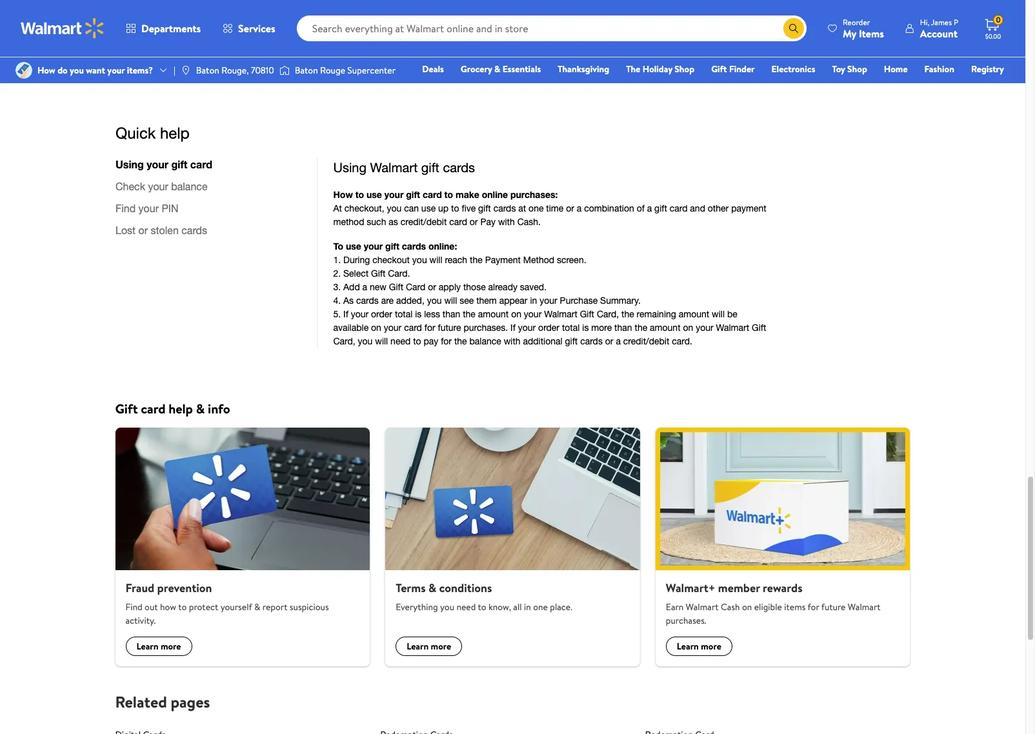 Task type: locate. For each thing, give the bounding box(es) containing it.
thanksgiving link
[[552, 62, 615, 76]]

how
[[37, 64, 55, 77]]

grocery & essentials link
[[455, 62, 547, 76]]

baton
[[196, 64, 219, 77], [295, 64, 318, 77]]

you inside terms & conditions everything you need to know, all in one place.
[[440, 601, 455, 614]]

shop right toy
[[848, 63, 868, 76]]

learn down purchases.
[[677, 640, 699, 653]]

you right do
[[70, 64, 84, 77]]

& right "terms"
[[429, 580, 437, 596]]

1 horizontal spatial walmart+
[[966, 81, 1004, 94]]

2 horizontal spatial learn
[[677, 640, 699, 653]]

1 vertical spatial walmart+
[[666, 580, 716, 596]]

know,
[[489, 601, 511, 614]]

you
[[70, 64, 84, 77], [440, 601, 455, 614]]

1 horizontal spatial you
[[440, 601, 455, 614]]

more down how on the left of the page
[[161, 640, 181, 653]]

0 horizontal spatial more
[[161, 640, 181, 653]]

list
[[107, 0, 918, 82], [107, 428, 918, 667]]

3 learn more from the left
[[677, 640, 722, 653]]

services button
[[212, 13, 286, 44]]

1 horizontal spatial more
[[431, 640, 451, 653]]

fashion
[[925, 63, 955, 76]]

learn inside "terms & conditions" list item
[[407, 640, 429, 653]]

walmart+ up earn
[[666, 580, 716, 596]]

terms & conditions everything you need to know, all in one place.
[[396, 580, 573, 614]]

services
[[238, 21, 275, 36]]

1 horizontal spatial shop
[[777, 67, 800, 81]]

1 horizontal spatial walmart
[[848, 601, 881, 614]]

terms & conditions list item
[[378, 428, 648, 667]]

3 learn from the left
[[677, 640, 699, 653]]

 image
[[15, 62, 32, 79], [279, 64, 290, 77]]

walmart+ inside walmart+ member rewards earn walmart cash on eligible items for future walmart purchases.
[[666, 580, 716, 596]]

baton rouge, 70810
[[196, 64, 274, 77]]

gift left "card"
[[115, 400, 138, 418]]

|
[[174, 64, 175, 77]]

walmart+
[[966, 81, 1004, 94], [666, 580, 716, 596]]

all
[[802, 67, 812, 81], [513, 601, 522, 614]]

graduation
[[184, 67, 234, 81]]

walmart+ member rewards earn walmart cash on eligible items for future walmart purchases.
[[666, 580, 881, 628]]

1 horizontal spatial learn more
[[407, 640, 451, 653]]

gift finder
[[711, 63, 755, 76]]

1 list from the top
[[107, 0, 918, 82]]

shop inside list
[[777, 67, 800, 81]]

1 learn more from the left
[[137, 640, 181, 653]]

home
[[884, 63, 908, 76]]

0 vertical spatial gift
[[711, 63, 727, 76]]

1 more from the left
[[161, 640, 181, 653]]

on
[[742, 601, 752, 614]]

learn more down everything
[[407, 640, 451, 653]]

gift card help & info
[[115, 400, 230, 418]]

0 horizontal spatial walmart
[[686, 601, 719, 614]]

shop all gift cards link
[[723, 0, 911, 82]]

1 horizontal spatial baton
[[295, 64, 318, 77]]

walmart up purchases.
[[686, 601, 719, 614]]

walmart right future
[[848, 601, 881, 614]]

toy shop link
[[827, 62, 873, 76]]

1 vertical spatial all
[[513, 601, 522, 614]]

1 walmart from the left
[[686, 601, 719, 614]]

help
[[169, 400, 193, 418]]

2 list from the top
[[107, 428, 918, 667]]

 image for how
[[15, 62, 32, 79]]

future
[[822, 601, 846, 614]]

do
[[58, 64, 68, 77]]

related
[[115, 691, 167, 713]]

learn inside walmart+ member rewards "list item"
[[677, 640, 699, 653]]

1 vertical spatial list
[[107, 428, 918, 667]]

3 more from the left
[[701, 640, 722, 653]]

Walmart Site-Wide search field
[[297, 15, 807, 41]]

more inside "terms & conditions" list item
[[431, 640, 451, 653]]

reorder
[[843, 16, 870, 27]]

1 horizontal spatial learn
[[407, 640, 429, 653]]

all inside terms & conditions everything you need to know, all in one place.
[[513, 601, 522, 614]]

shop
[[675, 63, 695, 76], [848, 63, 868, 76], [777, 67, 800, 81]]

gift inside gift finder link
[[711, 63, 727, 76]]

learn more
[[137, 640, 181, 653], [407, 640, 451, 653], [677, 640, 722, 653]]

pages
[[171, 691, 210, 713]]

2 learn more from the left
[[407, 640, 451, 653]]

 image for baton
[[279, 64, 290, 77]]

0 horizontal spatial learn more
[[137, 640, 181, 653]]

toy shop
[[832, 63, 868, 76]]

2 horizontal spatial shop
[[848, 63, 868, 76]]

0 horizontal spatial baton
[[196, 64, 219, 77]]

2 horizontal spatial learn more
[[677, 640, 722, 653]]

walmart+ for walmart+
[[966, 81, 1004, 94]]

protect
[[189, 601, 218, 614]]

learn inside the fraud prevention list item
[[137, 640, 159, 653]]

learn more for terms
[[407, 640, 451, 653]]

place.
[[550, 601, 573, 614]]

more down purchases.
[[701, 640, 722, 653]]

more inside walmart+ member rewards "list item"
[[701, 640, 722, 653]]

0 vertical spatial you
[[70, 64, 84, 77]]

1 vertical spatial gift
[[115, 400, 138, 418]]

baton for baton rouge, 70810
[[196, 64, 219, 77]]

& left report
[[254, 601, 260, 614]]

0 horizontal spatial walmart+
[[666, 580, 716, 596]]

activity.
[[126, 615, 156, 628]]

0 horizontal spatial  image
[[15, 62, 32, 79]]

baby shower
[[383, 67, 440, 81]]

 image right 70810
[[279, 64, 290, 77]]

how
[[160, 601, 176, 614]]

p
[[954, 16, 959, 27]]

thanksgiving
[[558, 63, 610, 76]]

registry
[[972, 63, 1004, 76]]

gift for gift finder
[[711, 63, 727, 76]]

james
[[931, 16, 952, 27]]

want
[[86, 64, 105, 77]]

learn
[[137, 640, 159, 653], [407, 640, 429, 653], [677, 640, 699, 653]]

2 horizontal spatial more
[[701, 640, 722, 653]]

2 baton from the left
[[295, 64, 318, 77]]

0 horizontal spatial learn
[[137, 640, 159, 653]]

member
[[718, 580, 760, 596]]

report
[[263, 601, 288, 614]]

all left gift at right
[[802, 67, 812, 81]]

gift left finder at the right of the page
[[711, 63, 727, 76]]

terms
[[396, 580, 426, 596]]

2 to from the left
[[478, 601, 486, 614]]

 image
[[181, 65, 191, 76]]

0 horizontal spatial all
[[513, 601, 522, 614]]

learn more down activity.
[[137, 640, 181, 653]]

gift
[[711, 63, 727, 76], [115, 400, 138, 418]]

how do you want your items?
[[37, 64, 153, 77]]

0 horizontal spatial to
[[178, 601, 187, 614]]

0
[[996, 14, 1001, 25]]

learn down everything
[[407, 640, 429, 653]]

&
[[494, 63, 501, 76], [196, 400, 205, 418], [429, 580, 437, 596], [254, 601, 260, 614]]

0 vertical spatial list
[[107, 0, 918, 82]]

to right need
[[478, 601, 486, 614]]

baton left the rouge
[[295, 64, 318, 77]]

shop all gift cards
[[777, 67, 857, 81]]

1 horizontal spatial all
[[802, 67, 812, 81]]

baton left rouge,
[[196, 64, 219, 77]]

rouge
[[320, 64, 345, 77]]

fraud prevention list item
[[107, 428, 378, 667]]

you left need
[[440, 601, 455, 614]]

& inside terms & conditions everything you need to know, all in one place.
[[429, 580, 437, 596]]

2 learn from the left
[[407, 640, 429, 653]]

more for prevention
[[161, 640, 181, 653]]

learn more for fraud
[[137, 640, 181, 653]]

departments button
[[115, 13, 212, 44]]

1 to from the left
[[178, 601, 187, 614]]

more inside the fraud prevention list item
[[161, 640, 181, 653]]

learn more down purchases.
[[677, 640, 722, 653]]

2 walmart from the left
[[848, 601, 881, 614]]

shower
[[408, 67, 440, 81]]

to inside fraud prevention find out how to protect yourself & report suspicious activity.
[[178, 601, 187, 614]]

electronics link
[[766, 62, 821, 76]]

learn more inside the fraud prevention list item
[[137, 640, 181, 653]]

more down everything
[[431, 640, 451, 653]]

cards
[[833, 67, 857, 81]]

registry one debit
[[906, 63, 1004, 94]]

everything
[[396, 601, 438, 614]]

1 vertical spatial you
[[440, 601, 455, 614]]

walmart+ down registry 'link'
[[966, 81, 1004, 94]]

0 vertical spatial all
[[802, 67, 812, 81]]

& right grocery
[[494, 63, 501, 76]]

to right how on the left of the page
[[178, 601, 187, 614]]

1 horizontal spatial to
[[478, 601, 486, 614]]

1 horizontal spatial  image
[[279, 64, 290, 77]]

suspicious
[[290, 601, 329, 614]]

learn down activity.
[[137, 640, 159, 653]]

0 vertical spatial walmart+
[[966, 81, 1004, 94]]

 image left how
[[15, 62, 32, 79]]

baton rouge supercenter
[[295, 64, 396, 77]]

1 baton from the left
[[196, 64, 219, 77]]

all left in at the bottom right
[[513, 601, 522, 614]]

need
[[457, 601, 476, 614]]

yourself
[[221, 601, 252, 614]]

reorder my items
[[843, 16, 884, 40]]

in
[[524, 601, 531, 614]]

1 learn from the left
[[137, 640, 159, 653]]

shop right holiday
[[675, 63, 695, 76]]

2 more from the left
[[431, 640, 451, 653]]

0 $0.00
[[986, 14, 1001, 41]]

learn for walmart+
[[677, 640, 699, 653]]

baby
[[383, 67, 405, 81]]

learn more inside "terms & conditions" list item
[[407, 640, 451, 653]]

1 horizontal spatial gift
[[711, 63, 727, 76]]

learn more inside walmart+ member rewards "list item"
[[677, 640, 722, 653]]

gift for gift card help & info
[[115, 400, 138, 418]]

your
[[107, 64, 125, 77]]

shop left gift at right
[[777, 67, 800, 81]]

gift
[[815, 67, 830, 81]]

0 horizontal spatial gift
[[115, 400, 138, 418]]



Task type: describe. For each thing, give the bounding box(es) containing it.
holiday
[[643, 63, 673, 76]]

grocery
[[461, 63, 492, 76]]

& inside fraud prevention find out how to protect yourself & report suspicious activity.
[[254, 601, 260, 614]]

prevention
[[157, 580, 212, 596]]

learn for terms
[[407, 640, 429, 653]]

registry link
[[966, 62, 1010, 76]]

home link
[[879, 62, 914, 76]]

earn
[[666, 601, 684, 614]]

0 horizontal spatial you
[[70, 64, 84, 77]]

deals link
[[417, 62, 450, 76]]

items
[[785, 601, 806, 614]]

fraud
[[126, 580, 154, 596]]

out
[[145, 601, 158, 614]]

& left info
[[196, 400, 205, 418]]

baby shower link
[[318, 0, 505, 82]]

walmart+ for walmart+ member rewards earn walmart cash on eligible items for future walmart purchases.
[[666, 580, 716, 596]]

the holiday shop link
[[621, 62, 701, 76]]

Search search field
[[297, 15, 807, 41]]

wedding
[[595, 67, 634, 81]]

grocery & essentials
[[461, 63, 541, 76]]

essentials
[[503, 63, 541, 76]]

conditions
[[439, 580, 492, 596]]

search icon image
[[789, 23, 799, 34]]

my
[[843, 26, 857, 40]]

toy
[[832, 63, 846, 76]]

eligible
[[754, 601, 782, 614]]

rewards
[[763, 580, 803, 596]]

gift finder link
[[706, 62, 761, 76]]

info
[[208, 400, 230, 418]]

one debit link
[[900, 80, 955, 94]]

baton for baton rouge supercenter
[[295, 64, 318, 77]]

$0.00
[[986, 32, 1001, 41]]

items
[[859, 26, 884, 40]]

card
[[141, 400, 166, 418]]

supercenter
[[348, 64, 396, 77]]

one
[[533, 601, 548, 614]]

hi, james p account
[[920, 16, 959, 40]]

fashion link
[[919, 62, 961, 76]]

learn more for walmart+
[[677, 640, 722, 653]]

related pages
[[115, 691, 210, 713]]

hi,
[[920, 16, 930, 27]]

more for member
[[701, 640, 722, 653]]

purchases.
[[666, 615, 707, 628]]

0 horizontal spatial shop
[[675, 63, 695, 76]]

70810
[[251, 64, 274, 77]]

debit
[[927, 81, 949, 94]]

finder
[[729, 63, 755, 76]]

account
[[920, 26, 958, 40]]

list containing fraud prevention
[[107, 428, 918, 667]]

cash
[[721, 601, 740, 614]]

list containing graduation
[[107, 0, 918, 82]]

the
[[626, 63, 641, 76]]

deals
[[422, 63, 444, 76]]

more for &
[[431, 640, 451, 653]]

to inside terms & conditions everything you need to know, all in one place.
[[478, 601, 486, 614]]

walmart image
[[21, 18, 105, 39]]

graduation link
[[115, 0, 302, 82]]

for
[[808, 601, 820, 614]]

one
[[906, 81, 925, 94]]

find
[[126, 601, 143, 614]]

learn for fraud
[[137, 640, 159, 653]]

rouge,
[[222, 64, 249, 77]]

fraud prevention find out how to protect yourself & report suspicious activity.
[[126, 580, 329, 628]]

departments
[[141, 21, 201, 36]]

walmart+ link
[[960, 80, 1010, 94]]

wedding link
[[521, 0, 708, 82]]

the holiday shop
[[626, 63, 695, 76]]

items?
[[127, 64, 153, 77]]

walmart+ member rewards list item
[[648, 428, 918, 667]]

electronics
[[772, 63, 816, 76]]



Task type: vqa. For each thing, say whether or not it's contained in the screenshot.
YOURSELF
yes



